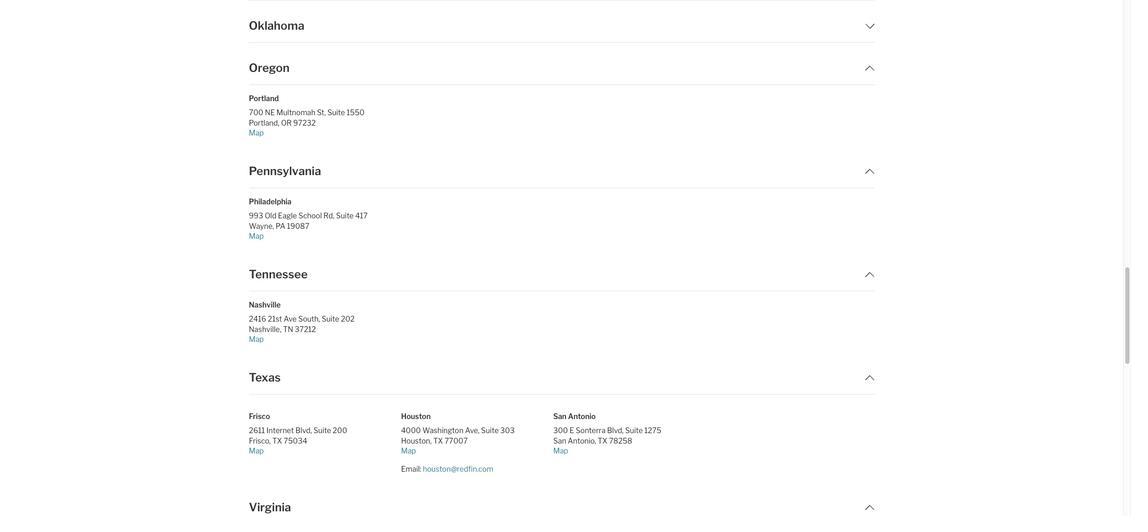 Task type: describe. For each thing, give the bounding box(es) containing it.
map link for tennessee
[[249, 334, 393, 344]]

philadelphia
[[249, 197, 292, 206]]

19087
[[287, 221, 310, 230]]

virginia
[[249, 501, 291, 514]]

1550
[[347, 108, 365, 117]]

202
[[341, 315, 355, 324]]

4000 washington ave, suite 303 houston, tx 77007 map
[[401, 426, 515, 455]]

77007
[[445, 436, 468, 445]]

pennsylvania
[[249, 164, 321, 178]]

2416 21st ave south, suite 202 nashville, tn 37212 map
[[249, 315, 355, 344]]

antonio
[[568, 412, 596, 421]]

map link down 75034
[[249, 446, 393, 456]]

wayne,
[[249, 221, 274, 230]]

map link down 78258
[[554, 446, 698, 456]]

75034
[[284, 436, 307, 445]]

303
[[501, 426, 515, 435]]

eagle
[[278, 211, 297, 220]]

map inside the 2416 21st ave south, suite 202 nashville, tn 37212 map
[[249, 335, 264, 344]]

map inside 300 e sonterra blvd, suite 1275 san antonio, tx 78258 map
[[554, 446, 569, 455]]

1275
[[645, 426, 662, 435]]

san inside 300 e sonterra blvd, suite 1275 san antonio, tx 78258 map
[[554, 436, 567, 445]]

frisco,
[[249, 436, 271, 445]]

suite inside 993 old eagle school rd, suite 417 wayne, pa 19087 map
[[336, 211, 354, 220]]

suite inside the 2611 internet blvd, suite 200 frisco, tx 75034 map
[[314, 426, 331, 435]]

south,
[[298, 315, 320, 324]]

37212
[[295, 325, 316, 334]]

993 old eagle school rd, suite 417 wayne, pa 19087 map
[[249, 211, 368, 240]]

suite inside "4000 washington ave, suite 303 houston, tx 77007 map"
[[481, 426, 499, 435]]

frisco
[[249, 412, 270, 421]]

oklahoma
[[249, 19, 305, 32]]

300 e sonterra blvd, suite 1275 san antonio, tx 78258 map
[[554, 426, 662, 455]]

suite inside 300 e sonterra blvd, suite 1275 san antonio, tx 78258 map
[[626, 426, 643, 435]]

map link for pennsylvania
[[249, 231, 393, 241]]

78258
[[609, 436, 633, 445]]

97232
[[293, 118, 316, 127]]

rd,
[[324, 211, 335, 220]]

ave
[[284, 315, 297, 324]]

993
[[249, 211, 263, 220]]

suite inside the 2416 21st ave south, suite 202 nashville, tn 37212 map
[[322, 315, 340, 324]]

map inside 700 ne multnomah st, suite 1550 portland, or 97232 map
[[249, 128, 264, 137]]

2611 internet blvd, suite 200 frisco, tx 75034 map
[[249, 426, 347, 455]]

tx for 77007
[[434, 436, 443, 445]]



Task type: vqa. For each thing, say whether or not it's contained in the screenshot.


Task type: locate. For each thing, give the bounding box(es) containing it.
map link
[[249, 128, 393, 138], [249, 231, 393, 241], [249, 334, 393, 344], [249, 446, 393, 456], [401, 446, 545, 456], [554, 446, 698, 456]]

200
[[333, 426, 347, 435]]

sonterra
[[576, 426, 606, 435]]

tx
[[273, 436, 282, 445], [434, 436, 443, 445], [598, 436, 608, 445]]

1 horizontal spatial tx
[[434, 436, 443, 445]]

multnomah
[[277, 108, 316, 117]]

houston@redfin.com link
[[423, 465, 494, 474]]

antonio,
[[568, 436, 597, 445]]

nashville
[[249, 300, 281, 309]]

blvd,
[[296, 426, 312, 435], [608, 426, 624, 435]]

3 tx from the left
[[598, 436, 608, 445]]

san antonio
[[554, 412, 596, 421]]

2 san from the top
[[554, 436, 567, 445]]

suite left 200
[[314, 426, 331, 435]]

internet
[[267, 426, 294, 435]]

417
[[355, 211, 368, 220]]

tx down sonterra
[[598, 436, 608, 445]]

0 horizontal spatial tx
[[273, 436, 282, 445]]

washington
[[423, 426, 464, 435]]

21st
[[268, 315, 282, 324]]

suite left 303
[[481, 426, 499, 435]]

suite left the 202
[[322, 315, 340, 324]]

700
[[249, 108, 263, 117]]

suite right st,
[[328, 108, 345, 117]]

tx for 75034
[[273, 436, 282, 445]]

portland,
[[249, 118, 280, 127]]

tx down internet
[[273, 436, 282, 445]]

nashville,
[[249, 325, 282, 334]]

1 horizontal spatial blvd,
[[608, 426, 624, 435]]

0 vertical spatial san
[[554, 412, 567, 421]]

map down 300
[[554, 446, 569, 455]]

email:
[[401, 465, 422, 474]]

texas
[[249, 371, 281, 384]]

map inside the 2611 internet blvd, suite 200 frisco, tx 75034 map
[[249, 446, 264, 455]]

1 blvd, from the left
[[296, 426, 312, 435]]

portland
[[249, 94, 279, 103]]

san up 300
[[554, 412, 567, 421]]

2 horizontal spatial tx
[[598, 436, 608, 445]]

300
[[554, 426, 568, 435]]

map inside 993 old eagle school rd, suite 417 wayne, pa 19087 map
[[249, 231, 264, 240]]

st,
[[317, 108, 326, 117]]

suite up 78258
[[626, 426, 643, 435]]

map down wayne, at the left of the page
[[249, 231, 264, 240]]

2 tx from the left
[[434, 436, 443, 445]]

old
[[265, 211, 277, 220]]

houston,
[[401, 436, 432, 445]]

4000
[[401, 426, 421, 435]]

tx inside the 2611 internet blvd, suite 200 frisco, tx 75034 map
[[273, 436, 282, 445]]

school
[[299, 211, 322, 220]]

0 horizontal spatial blvd,
[[296, 426, 312, 435]]

map link for frisco
[[401, 446, 545, 456]]

map down houston, in the left of the page
[[401, 446, 416, 455]]

suite inside 700 ne multnomah st, suite 1550 portland, or 97232 map
[[328, 108, 345, 117]]

pa
[[276, 221, 286, 230]]

or
[[281, 118, 292, 127]]

blvd, inside 300 e sonterra blvd, suite 1275 san antonio, tx 78258 map
[[608, 426, 624, 435]]

blvd, up 78258
[[608, 426, 624, 435]]

tx inside 300 e sonterra blvd, suite 1275 san antonio, tx 78258 map
[[598, 436, 608, 445]]

700 ne multnomah st, suite 1550 portland, or 97232 map
[[249, 108, 365, 137]]

houston@redfin.com
[[423, 465, 494, 474]]

map link down rd,
[[249, 231, 393, 241]]

1 san from the top
[[554, 412, 567, 421]]

map
[[249, 128, 264, 137], [249, 231, 264, 240], [249, 335, 264, 344], [249, 446, 264, 455], [401, 446, 416, 455], [554, 446, 569, 455]]

map down nashville,
[[249, 335, 264, 344]]

ave,
[[465, 426, 480, 435]]

2611
[[249, 426, 265, 435]]

map inside "4000 washington ave, suite 303 houston, tx 77007 map"
[[401, 446, 416, 455]]

map link down '77007'
[[401, 446, 545, 456]]

blvd, up 75034
[[296, 426, 312, 435]]

e
[[570, 426, 575, 435]]

1 vertical spatial san
[[554, 436, 567, 445]]

map link down 37212
[[249, 334, 393, 344]]

2 blvd, from the left
[[608, 426, 624, 435]]

map link down the 97232
[[249, 128, 393, 138]]

blvd, inside the 2611 internet blvd, suite 200 frisco, tx 75034 map
[[296, 426, 312, 435]]

tn
[[283, 325, 293, 334]]

ne
[[265, 108, 275, 117]]

email: houston@redfin.com
[[401, 465, 494, 474]]

map down portland,
[[249, 128, 264, 137]]

suite right rd,
[[336, 211, 354, 220]]

2416
[[249, 315, 266, 324]]

map down 'frisco,'
[[249, 446, 264, 455]]

1 tx from the left
[[273, 436, 282, 445]]

san down 300
[[554, 436, 567, 445]]

suite
[[328, 108, 345, 117], [336, 211, 354, 220], [322, 315, 340, 324], [314, 426, 331, 435], [481, 426, 499, 435], [626, 426, 643, 435]]

houston
[[401, 412, 431, 421]]

map link for oregon
[[249, 128, 393, 138]]

tx down washington
[[434, 436, 443, 445]]

san
[[554, 412, 567, 421], [554, 436, 567, 445]]

tx inside "4000 washington ave, suite 303 houston, tx 77007 map"
[[434, 436, 443, 445]]

tennessee
[[249, 268, 308, 281]]

oregon
[[249, 61, 290, 75]]



